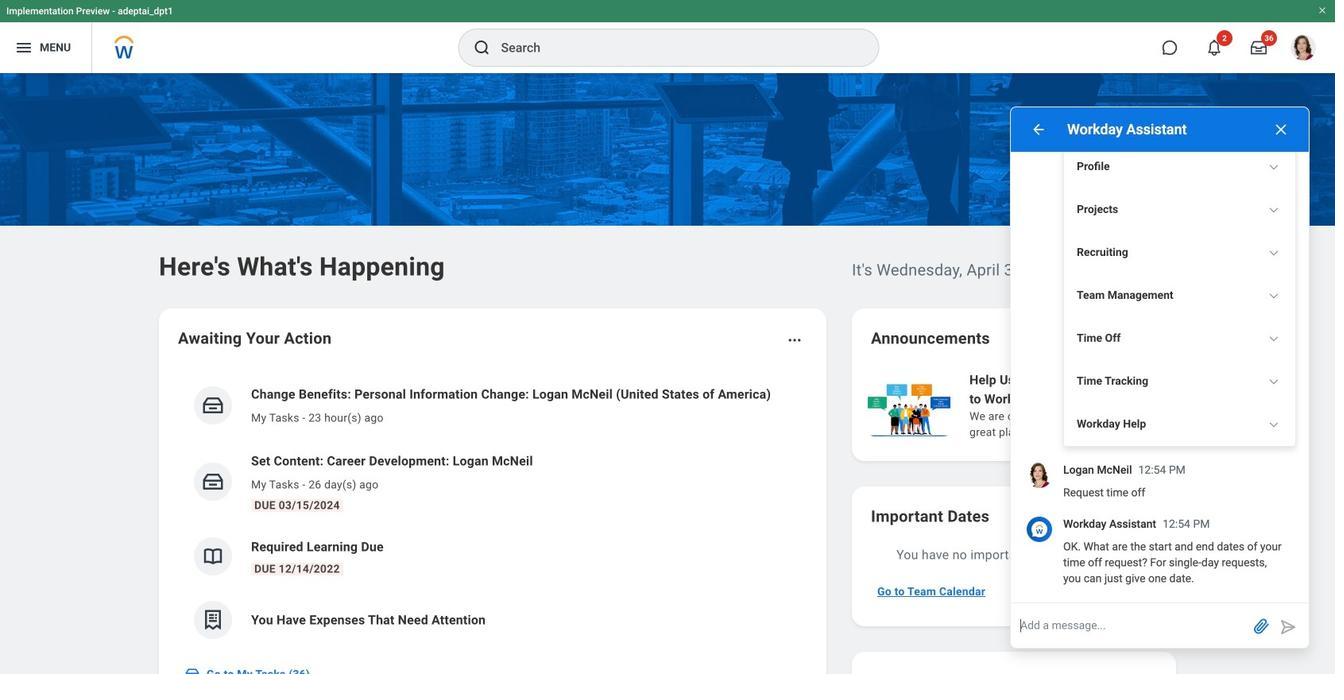 Task type: vqa. For each thing, say whether or not it's contained in the screenshot.
'application'
yes



Task type: describe. For each thing, give the bounding box(es) containing it.
0 horizontal spatial list
[[178, 372, 808, 652]]

logan mcneil image
[[1027, 463, 1052, 488]]

1 vertical spatial inbox image
[[201, 470, 225, 494]]

dashboard expenses image
[[201, 608, 225, 632]]

notifications large image
[[1207, 40, 1222, 56]]

3 chevron up image from the top
[[1269, 247, 1280, 258]]

x image
[[1273, 122, 1289, 138]]

1 chevron up image from the top
[[1269, 161, 1280, 172]]

Add a message... text field
[[1011, 603, 1249, 648]]

arrow left image
[[1031, 122, 1047, 138]]

search image
[[473, 38, 492, 57]]

inbox large image
[[1251, 40, 1267, 56]]

send image
[[1279, 618, 1298, 637]]

justify image
[[14, 38, 33, 57]]



Task type: locate. For each thing, give the bounding box(es) containing it.
1 vertical spatial chevron up image
[[1269, 376, 1280, 387]]

close environment banner image
[[1318, 6, 1327, 15]]

2 chevron up image from the top
[[1269, 376, 1280, 387]]

profile logan mcneil image
[[1291, 35, 1316, 64]]

2 vertical spatial chevron up image
[[1269, 419, 1280, 430]]

0 vertical spatial chevron up image
[[1269, 290, 1280, 301]]

Search Workday  search field
[[501, 30, 846, 65]]

chevron left small image
[[1108, 331, 1124, 347]]

3 chevron up image from the top
[[1269, 419, 1280, 430]]

chevron up image
[[1269, 161, 1280, 172], [1269, 204, 1280, 215], [1269, 247, 1280, 258], [1269, 333, 1280, 344]]

upload clip image
[[1252, 616, 1271, 635]]

inbox image
[[201, 393, 225, 417], [201, 470, 225, 494], [184, 666, 200, 674]]

1 horizontal spatial list
[[865, 369, 1335, 442]]

main content
[[0, 73, 1335, 674]]

4 chevron up image from the top
[[1269, 333, 1280, 344]]

1 chevron up image from the top
[[1269, 290, 1280, 301]]

status
[[1071, 332, 1097, 345]]

book open image
[[201, 544, 225, 568]]

2 chevron up image from the top
[[1269, 204, 1280, 215]]

chevron up image
[[1269, 290, 1280, 301], [1269, 376, 1280, 387], [1269, 419, 1280, 430]]

region
[[1011, 0, 1309, 648]]

banner
[[0, 0, 1335, 73]]

application
[[1011, 603, 1309, 648]]

list
[[865, 369, 1335, 442], [178, 372, 808, 652]]

2 vertical spatial inbox image
[[184, 666, 200, 674]]

0 vertical spatial inbox image
[[201, 393, 225, 417]]



